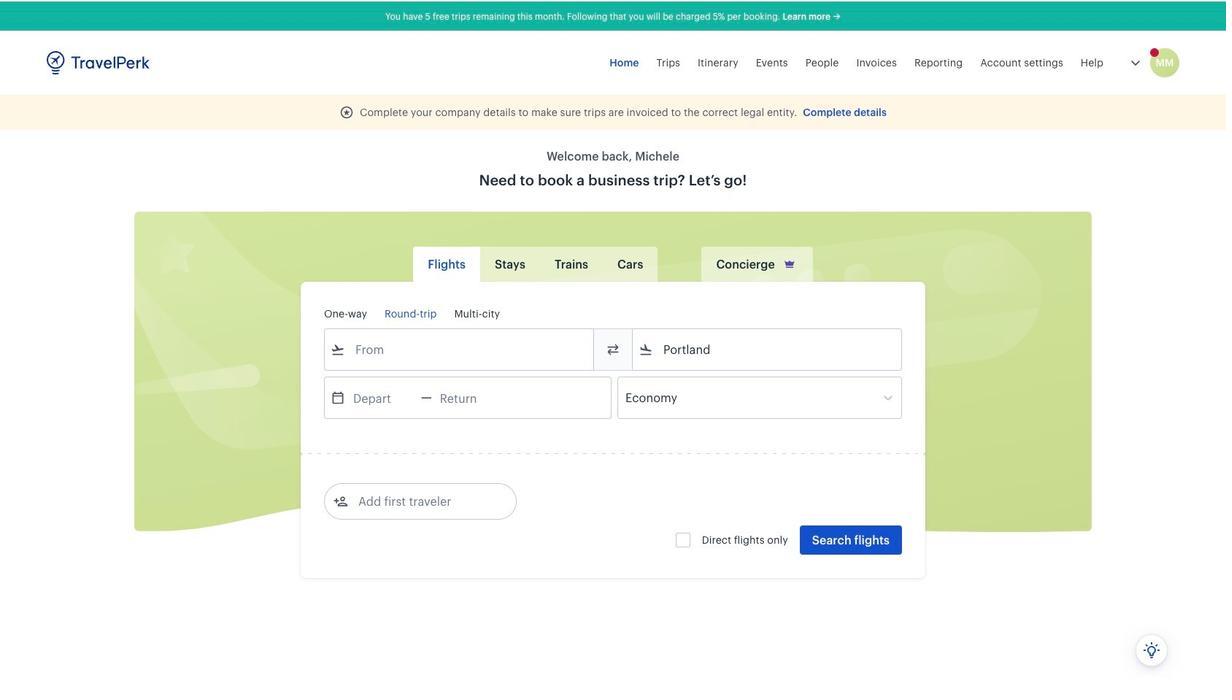 Task type: locate. For each thing, give the bounding box(es) containing it.
Depart text field
[[345, 376, 421, 417]]

To search field
[[653, 337, 883, 360]]



Task type: describe. For each thing, give the bounding box(es) containing it.
Return text field
[[432, 376, 508, 417]]

Add first traveler search field
[[348, 488, 500, 512]]

From search field
[[345, 337, 575, 360]]



